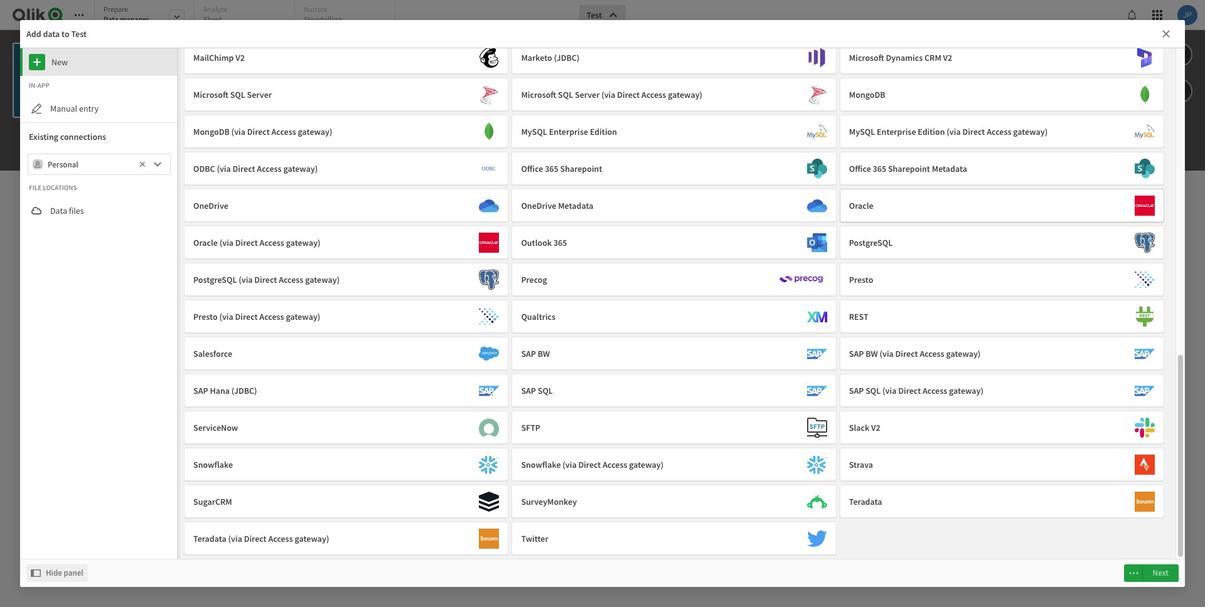 Task type: locate. For each thing, give the bounding box(es) containing it.
2 bw from the left
[[866, 348, 878, 360]]

sharepoint for office 365 sharepoint metadata
[[888, 163, 930, 175]]

1 server from the left
[[247, 89, 272, 100]]

data inside test data last loaded: no data loaded this is a test
[[147, 56, 161, 65]]

snowflake for snowflake (via direct access gateway)
[[521, 459, 561, 471]]

presto up salesforce
[[193, 311, 218, 323]]

sharepoint down mysql enterprise edition (via direct access gateway)
[[888, 163, 930, 175]]

to right click
[[732, 407, 739, 419]]

v2 right slack
[[871, 422, 880, 434]]

direct
[[617, 89, 640, 100], [247, 126, 270, 137], [963, 126, 985, 137], [233, 163, 255, 175], [235, 237, 258, 249], [254, 274, 277, 286], [235, 311, 258, 323], [895, 348, 918, 360], [898, 385, 921, 397], [578, 459, 601, 471], [244, 534, 267, 545]]

0 horizontal spatial oracle
[[193, 237, 218, 249]]

snowflake
[[193, 459, 233, 471], [521, 459, 561, 471]]

0 horizontal spatial office
[[521, 163, 543, 175]]

onedrive for onedrive
[[193, 200, 228, 212]]

1 vertical spatial connections
[[802, 407, 847, 419]]

new image
[[29, 54, 45, 70]]

that's
[[447, 407, 468, 419]]

0 horizontal spatial files
[[69, 205, 84, 217]]

0 vertical spatial postgresql
[[849, 237, 893, 249]]

onedrive
[[193, 200, 228, 212], [521, 200, 556, 212]]

surveymonkey
[[521, 497, 577, 508]]

data right data files image
[[50, 205, 67, 217]]

mongodb up odbc
[[193, 126, 230, 137]]

browse
[[741, 407, 768, 419]]

server up mongodb (via direct access gateway)
[[247, 89, 272, 100]]

data left "catalog"
[[435, 393, 457, 407]]

sap down 'rest'
[[849, 348, 864, 360]]

0 vertical spatial mongodb
[[849, 89, 885, 100]]

test
[[587, 9, 602, 21], [71, 28, 87, 40], [147, 43, 162, 54]]

teradata down strava
[[849, 497, 882, 508]]

snowflake up surveymonkey on the left
[[521, 459, 561, 471]]

microsoft down marketo
[[521, 89, 556, 100]]

1 horizontal spatial test
[[147, 43, 162, 54]]

(jdbc)
[[554, 52, 580, 63], [231, 385, 257, 397]]

mysql up office 365 sharepoint
[[521, 126, 547, 137]]

data inside data catalog access data that's available to you
[[429, 407, 445, 419]]

0 horizontal spatial metadata
[[558, 200, 593, 212]]

sap up 'sap sql'
[[521, 348, 536, 360]]

connections down entry
[[60, 131, 106, 142]]

enterprise up office 365 sharepoint metadata
[[877, 126, 916, 137]]

files
[[685, 393, 707, 407]]

mongodb down microsoft dynamics crm v2
[[849, 89, 885, 100]]

0 horizontal spatial onedrive
[[193, 200, 228, 212]]

1 horizontal spatial (jdbc)
[[554, 52, 580, 63]]

0 horizontal spatial enterprise
[[549, 126, 588, 137]]

data files
[[50, 205, 84, 217]]

mongodb (via direct access gateway)
[[193, 126, 332, 137]]

1 vertical spatial mongodb
[[193, 126, 230, 137]]

metadata down office 365 sharepoint
[[558, 200, 593, 212]]

2 enterprise from the left
[[877, 126, 916, 137]]

1 horizontal spatial onedrive
[[521, 200, 556, 212]]

2 horizontal spatial test
[[587, 9, 602, 21]]

load
[[529, 471, 547, 482]]

data for data catalog access data that's available to you
[[435, 393, 457, 407]]

and right the browse
[[787, 407, 801, 419]]

v2 right crm
[[943, 52, 952, 63]]

mysql enterprise edition (via direct access gateway)
[[849, 126, 1048, 137]]

1 horizontal spatial oracle
[[849, 200, 874, 212]]

sql for sap sql
[[538, 385, 553, 397]]

0 horizontal spatial connections
[[60, 131, 106, 142]]

1 horizontal spatial bw
[[866, 348, 878, 360]]

(via up postgresql (via direct access gateway) at left top
[[219, 237, 234, 249]]

0 vertical spatial metadata
[[932, 163, 967, 175]]

0 horizontal spatial snowflake
[[193, 459, 233, 471]]

toolbar containing test
[[0, 0, 1205, 171]]

0 vertical spatial presto
[[849, 274, 873, 286]]

sap up slack
[[849, 385, 864, 397]]

snowflake (via direct access gateway)
[[521, 459, 664, 471]]

v2 right mailchimp
[[235, 52, 245, 63]]

(via up salesforce
[[219, 311, 233, 323]]

2 snowflake from the left
[[521, 459, 561, 471]]

data right add
[[43, 28, 60, 40]]

microsoft
[[849, 52, 884, 63], [193, 89, 228, 100], [521, 89, 556, 100]]

1 horizontal spatial server
[[575, 89, 600, 100]]

1 vertical spatial presto
[[193, 311, 218, 323]]

sql
[[230, 89, 245, 100], [558, 89, 573, 100], [538, 385, 553, 397], [866, 385, 881, 397]]

enterprise
[[549, 126, 588, 137], [877, 126, 916, 137]]

presto up 'rest'
[[849, 274, 873, 286]]

1 horizontal spatial connections
[[802, 407, 847, 419]]

servicenow
[[193, 422, 238, 434]]

0 horizontal spatial server
[[247, 89, 272, 100]]

0 horizontal spatial test
[[71, 28, 87, 40]]

metadata down mysql enterprise edition (via direct access gateway)
[[932, 163, 967, 175]]

edition down microsoft sql server (via direct access gateway)
[[590, 126, 617, 137]]

365 for office 365 sharepoint
[[545, 163, 558, 175]]

this
[[147, 70, 162, 82]]

v2
[[235, 52, 245, 63], [943, 52, 952, 63], [871, 422, 880, 434]]

files down locations
[[69, 205, 84, 217]]

presto
[[849, 274, 873, 286], [193, 311, 218, 323]]

1 vertical spatial teradata
[[193, 534, 226, 545]]

connections
[[60, 131, 106, 142], [802, 407, 847, 419]]

sources
[[759, 393, 796, 407]]

test inside test data last loaded: no data loaded this is a test
[[147, 43, 162, 54]]

2 office from the left
[[849, 163, 871, 175]]

edition up office 365 sharepoint metadata
[[918, 126, 945, 137]]

bw for sap bw
[[538, 348, 550, 360]]

files left or
[[687, 407, 702, 419]]

drop
[[668, 407, 685, 419]]

2 server from the left
[[575, 89, 600, 100]]

1 horizontal spatial mongodb
[[849, 89, 885, 100]]

1 horizontal spatial presto
[[849, 274, 873, 286]]

0 vertical spatial test
[[587, 9, 602, 21]]

2 mysql from the left
[[849, 126, 875, 137]]

0 horizontal spatial postgresql
[[193, 274, 237, 286]]

1 vertical spatial test
[[71, 28, 87, 40]]

1 horizontal spatial sharepoint
[[888, 163, 930, 175]]

sap for sap sql
[[521, 385, 536, 397]]

transformations.
[[615, 471, 676, 482]]

data for data load editor
[[572, 456, 594, 471]]

data inside test data last loaded: no data loaded this is a test
[[205, 56, 219, 65]]

is
[[164, 70, 170, 82]]

office 365 sharepoint metadata
[[849, 163, 967, 175]]

2 horizontal spatial microsoft
[[849, 52, 884, 63]]

1 sharepoint from the left
[[560, 163, 602, 175]]

0 horizontal spatial v2
[[235, 52, 245, 63]]

(via up sap sql (via direct access gateway)
[[880, 348, 894, 360]]

sql up slack v2
[[866, 385, 881, 397]]

server for microsoft sql server (via direct access gateway)
[[575, 89, 600, 100]]

1 horizontal spatial office
[[849, 163, 871, 175]]

sap sql (via direct access gateway)
[[849, 385, 984, 397]]

slack
[[849, 422, 870, 434]]

0 horizontal spatial mysql
[[521, 126, 547, 137]]

get
[[490, 266, 512, 285]]

postgresql for postgresql
[[849, 237, 893, 249]]

to left you
[[504, 407, 512, 419]]

and right files
[[709, 393, 728, 407]]

outlook 365
[[521, 237, 567, 249]]

toolbar
[[0, 0, 1205, 171]]

data left last
[[147, 56, 161, 65]]

existing
[[29, 131, 58, 142]]

and
[[709, 393, 728, 407], [652, 407, 666, 419], [787, 407, 801, 419], [567, 471, 581, 482]]

0 horizontal spatial bw
[[538, 348, 550, 360]]

sql down sap bw at the bottom left of the page
[[538, 385, 553, 397]]

data inside data catalog access data that's available to you
[[435, 393, 457, 407]]

2 horizontal spatial files
[[770, 407, 785, 419]]

sql up mysql enterprise edition
[[558, 89, 573, 100]]

office for office 365 sharepoint metadata
[[849, 163, 871, 175]]

microsoft down the no
[[193, 89, 228, 100]]

1 vertical spatial postgresql
[[193, 274, 237, 286]]

2 edition from the left
[[918, 126, 945, 137]]

snowflake up sugarcrm
[[193, 459, 233, 471]]

onedrive down odbc
[[193, 200, 228, 212]]

load data and perform transformations.
[[529, 471, 676, 482]]

0 horizontal spatial sharepoint
[[560, 163, 602, 175]]

0 horizontal spatial presto
[[193, 311, 218, 323]]

1 office from the left
[[521, 163, 543, 175]]

1 horizontal spatial microsoft
[[521, 89, 556, 100]]

office for office 365 sharepoint
[[521, 163, 543, 175]]

0 horizontal spatial edition
[[590, 126, 617, 137]]

data left load
[[572, 456, 594, 471]]

1 snowflake from the left
[[193, 459, 233, 471]]

mongodb for mongodb
[[849, 89, 885, 100]]

1 horizontal spatial teradata
[[849, 497, 882, 508]]

(via down sap bw (via direct access gateway)
[[883, 385, 897, 397]]

0 horizontal spatial (jdbc)
[[231, 385, 257, 397]]

1 horizontal spatial v2
[[871, 422, 880, 434]]

mysql up office 365 sharepoint metadata
[[849, 126, 875, 137]]

test
[[178, 70, 191, 82]]

1 horizontal spatial snowflake
[[521, 459, 561, 471]]

(via right odbc
[[217, 163, 231, 175]]

connections right sources
[[802, 407, 847, 419]]

enterprise for mysql enterprise edition
[[549, 126, 588, 137]]

edition
[[590, 126, 617, 137], [918, 126, 945, 137]]

postgresql
[[849, 237, 893, 249], [193, 274, 237, 286]]

crm
[[925, 52, 941, 63]]

0 horizontal spatial microsoft
[[193, 89, 228, 100]]

teradata (via direct access gateway)
[[193, 534, 329, 545]]

0 vertical spatial teradata
[[849, 497, 882, 508]]

data inside prepare data manager
[[104, 14, 119, 24]]

0 horizontal spatial mongodb
[[193, 126, 230, 137]]

bw
[[538, 348, 550, 360], [866, 348, 878, 360]]

(jdbc) right marketo
[[554, 52, 580, 63]]

sap left hana
[[193, 385, 208, 397]]

1 horizontal spatial edition
[[918, 126, 945, 137]]

next button
[[1143, 565, 1179, 583]]

1 horizontal spatial mysql
[[849, 126, 875, 137]]

None text field
[[48, 154, 136, 175]]

salesforce
[[193, 348, 232, 360]]

365
[[545, 163, 558, 175], [873, 163, 886, 175], [554, 237, 567, 249]]

server up mysql enterprise edition
[[575, 89, 600, 100]]

data
[[104, 14, 119, 24], [147, 56, 161, 65], [50, 205, 67, 217], [435, 393, 457, 407], [572, 456, 594, 471]]

access
[[642, 89, 666, 100], [272, 126, 296, 137], [987, 126, 1012, 137], [257, 163, 282, 175], [260, 237, 284, 249], [279, 274, 303, 286], [259, 311, 284, 323], [920, 348, 944, 360], [923, 385, 947, 397], [403, 407, 427, 419], [603, 459, 627, 471], [268, 534, 293, 545]]

onedrive metadata
[[521, 200, 593, 212]]

365 for outlook 365
[[554, 237, 567, 249]]

to inside files and other sources drag and drop files or click to browse files and connections
[[732, 407, 739, 419]]

1 mysql from the left
[[521, 126, 547, 137]]

mysql
[[521, 126, 547, 137], [849, 126, 875, 137]]

0 vertical spatial oracle
[[849, 200, 874, 212]]

1 horizontal spatial files
[[687, 407, 702, 419]]

1 onedrive from the left
[[193, 200, 228, 212]]

1 bw from the left
[[538, 348, 550, 360]]

test inside button
[[587, 9, 602, 21]]

1 edition from the left
[[590, 126, 617, 137]]

qualtrics
[[521, 311, 556, 323]]

entry
[[79, 103, 99, 114]]

data right the no
[[205, 56, 219, 65]]

(jdbc) right hana
[[231, 385, 257, 397]]

enterprise up office 365 sharepoint
[[549, 126, 588, 137]]

bw down qualtrics
[[538, 348, 550, 360]]

mysql for mysql enterprise edition
[[521, 126, 547, 137]]

1 horizontal spatial metadata
[[932, 163, 967, 175]]

hide panel button
[[26, 565, 88, 583]]

oracle (via direct access gateway)
[[193, 237, 321, 249]]

onedrive up outlook
[[521, 200, 556, 212]]

and left perform
[[567, 471, 581, 482]]

files right the browse
[[770, 407, 785, 419]]

marketo
[[521, 52, 552, 63]]

1 vertical spatial oracle
[[193, 237, 218, 249]]

0 horizontal spatial teradata
[[193, 534, 226, 545]]

new
[[51, 56, 68, 68]]

server
[[247, 89, 272, 100], [575, 89, 600, 100]]

2 onedrive from the left
[[521, 200, 556, 212]]

strava
[[849, 459, 873, 471]]

data down prepare
[[104, 14, 119, 24]]

0 vertical spatial connections
[[60, 131, 106, 142]]

sharepoint down mysql enterprise edition
[[560, 163, 602, 175]]

files
[[69, 205, 84, 217], [687, 407, 702, 419], [770, 407, 785, 419]]

2 vertical spatial test
[[147, 43, 162, 54]]

sap up you
[[521, 385, 536, 397]]

teradata
[[849, 497, 882, 508], [193, 534, 226, 545]]

1 horizontal spatial postgresql
[[849, 237, 893, 249]]

click
[[713, 407, 730, 419]]

data left that's at the bottom
[[429, 407, 445, 419]]

1 horizontal spatial enterprise
[[877, 126, 916, 137]]

load
[[597, 456, 618, 471]]

sharepoint
[[560, 163, 602, 175], [888, 163, 930, 175]]

2 sharepoint from the left
[[888, 163, 930, 175]]

(via
[[601, 89, 615, 100], [231, 126, 245, 137], [947, 126, 961, 137], [217, 163, 231, 175], [219, 237, 234, 249], [239, 274, 253, 286], [219, 311, 233, 323], [880, 348, 894, 360], [883, 385, 897, 397], [563, 459, 577, 471], [228, 534, 242, 545]]

teradata down sugarcrm
[[193, 534, 226, 545]]

1 enterprise from the left
[[549, 126, 588, 137]]

sql down loaded
[[230, 89, 245, 100]]

microsoft left dynamics
[[849, 52, 884, 63]]

bw down 'rest'
[[866, 348, 878, 360]]



Task type: describe. For each thing, give the bounding box(es) containing it.
presto for presto (via direct access gateway)
[[193, 311, 218, 323]]

0 vertical spatial (jdbc)
[[554, 52, 580, 63]]

sharepoint for office 365 sharepoint
[[560, 163, 602, 175]]

sql for sap sql (via direct access gateway)
[[866, 385, 881, 397]]

get started adding data to your app. application
[[0, 0, 1205, 608]]

data right load
[[549, 471, 566, 482]]

manual entry
[[50, 103, 99, 114]]

sap for sap bw
[[521, 348, 536, 360]]

connections inside files and other sources drag and drop files or click to browse files and connections
[[802, 407, 847, 419]]

other
[[730, 393, 756, 407]]

sftp
[[521, 422, 540, 434]]

(via up presto (via direct access gateway)
[[239, 274, 253, 286]]

sap bw
[[521, 348, 550, 360]]

sap sql
[[521, 385, 553, 397]]

test for test data last loaded: no data loaded this is a test
[[147, 43, 162, 54]]

edit image
[[1174, 47, 1186, 62]]

mysql enterprise edition
[[521, 126, 617, 137]]

hide panel
[[46, 568, 83, 579]]

no
[[196, 56, 204, 65]]

you
[[514, 407, 527, 419]]

loaded:
[[174, 56, 195, 65]]

sap for sap bw (via direct access gateway)
[[849, 348, 864, 360]]

to up 'new'
[[62, 28, 69, 40]]

cancel image
[[1161, 26, 1171, 41]]

next
[[1153, 568, 1169, 579]]

mailchimp v2
[[193, 52, 245, 63]]

editor
[[620, 456, 650, 471]]

outlook
[[521, 237, 552, 249]]

edition for mysql enterprise edition
[[590, 126, 617, 137]]

access inside data catalog access data that's available to you
[[403, 407, 427, 419]]

hana
[[210, 385, 230, 397]]

enterprise for mysql enterprise edition (via direct access gateway)
[[877, 126, 916, 137]]

to left your on the top
[[640, 266, 653, 285]]

prepare
[[104, 4, 128, 14]]

mysql for mysql enterprise edition (via direct access gateway)
[[849, 126, 875, 137]]

server for microsoft sql server
[[247, 89, 272, 100]]

postgresql for postgresql (via direct access gateway)
[[193, 274, 237, 286]]

sql for microsoft sql server
[[230, 89, 245, 100]]

perform
[[583, 471, 613, 482]]

app
[[38, 81, 49, 90]]

1 vertical spatial (jdbc)
[[231, 385, 257, 397]]

mongodb for mongodb (via direct access gateway)
[[193, 126, 230, 137]]

data catalog access data that's available to you
[[403, 393, 527, 419]]

1 vertical spatial metadata
[[558, 200, 593, 212]]

test button
[[579, 5, 626, 25]]

v2 for mailchimp v2
[[235, 52, 245, 63]]

(via down sugarcrm
[[228, 534, 242, 545]]

sap bw (via direct access gateway)
[[849, 348, 981, 360]]

drag
[[633, 407, 650, 419]]

precog
[[521, 274, 547, 286]]

rest
[[849, 311, 869, 323]]

microsoft for microsoft sql server
[[193, 89, 228, 100]]

(via up mysql enterprise edition
[[601, 89, 615, 100]]

get started adding data to your app.
[[490, 266, 715, 285]]

v2 for slack v2
[[871, 422, 880, 434]]

bw for sap bw (via direct access gateway)
[[866, 348, 878, 360]]

odbc
[[193, 163, 215, 175]]

edition for mysql enterprise edition (via direct access gateway)
[[918, 126, 945, 137]]

to inside data catalog access data that's available to you
[[504, 407, 512, 419]]

mailchimp
[[193, 52, 234, 63]]

in-
[[29, 81, 38, 90]]

marketo (jdbc)
[[521, 52, 580, 63]]

file locations
[[29, 183, 77, 192]]

test data last loaded: no data loaded this is a test
[[147, 43, 240, 82]]

toggle left image
[[31, 566, 41, 581]]

a
[[172, 70, 176, 82]]

365 for office 365 sharepoint metadata
[[873, 163, 886, 175]]

files and other sources drag and drop files or click to browse files and connections
[[633, 393, 847, 419]]

sap for sap hana (jdbc)
[[193, 385, 208, 397]]

(via down microsoft sql server
[[231, 126, 245, 137]]

presto for presto
[[849, 274, 873, 286]]

manual
[[50, 103, 77, 114]]

in-app
[[29, 81, 49, 90]]

adding
[[562, 266, 606, 285]]

twitter
[[521, 534, 548, 545]]

data load editor
[[572, 456, 650, 471]]

sql for microsoft sql server (via direct access gateway)
[[558, 89, 573, 100]]

prepare data manager
[[104, 4, 149, 24]]

data for data files
[[50, 205, 67, 217]]

manager
[[120, 14, 149, 24]]

test for test
[[587, 9, 602, 21]]

none text field inside get started adding data to your app. application
[[48, 154, 136, 175]]

or
[[704, 407, 711, 419]]

microsoft sql server
[[193, 89, 272, 100]]

sugarcrm
[[193, 497, 232, 508]]

snowflake for snowflake
[[193, 459, 233, 471]]

edit image
[[29, 101, 44, 116]]

2 horizontal spatial v2
[[943, 52, 952, 63]]

(via up office 365 sharepoint metadata
[[947, 126, 961, 137]]

slack v2
[[849, 422, 880, 434]]

microsoft dynamics crm v2
[[849, 52, 952, 63]]

postgresql (via direct access gateway)
[[193, 274, 340, 286]]

dynamics
[[886, 52, 923, 63]]

add data to test
[[26, 28, 87, 40]]

oracle for oracle
[[849, 200, 874, 212]]

existing connections
[[29, 131, 106, 142]]

teradata for teradata (via direct access gateway)
[[193, 534, 226, 545]]

file
[[29, 183, 42, 192]]

data right adding
[[609, 266, 637, 285]]

sap hana (jdbc)
[[193, 385, 257, 397]]

add
[[26, 28, 41, 40]]

last
[[162, 56, 172, 65]]

more image
[[1129, 566, 1139, 581]]

catalog
[[460, 393, 495, 407]]

microsoft for microsoft dynamics crm v2
[[849, 52, 884, 63]]

sap for sap sql (via direct access gateway)
[[849, 385, 864, 397]]

office 365 sharepoint
[[521, 163, 602, 175]]

microsoft for microsoft sql server (via direct access gateway)
[[521, 89, 556, 100]]

(via left perform
[[563, 459, 577, 471]]

panel
[[64, 568, 83, 579]]

loaded
[[220, 56, 240, 65]]

available
[[469, 407, 503, 419]]

oracle for oracle (via direct access gateway)
[[193, 237, 218, 249]]

and right drag
[[652, 407, 666, 419]]

teradata for teradata
[[849, 497, 882, 508]]

data files image
[[29, 203, 44, 218]]

onedrive for onedrive metadata
[[521, 200, 556, 212]]

app options image
[[1174, 83, 1186, 99]]

odbc (via direct access gateway)
[[193, 163, 318, 175]]

microsoft sql server (via direct access gateway)
[[521, 89, 702, 100]]

locations
[[43, 183, 77, 192]]

app.
[[687, 266, 715, 285]]

presto (via direct access gateway)
[[193, 311, 320, 323]]



Task type: vqa. For each thing, say whether or not it's contained in the screenshot.
tutorial(1)
no



